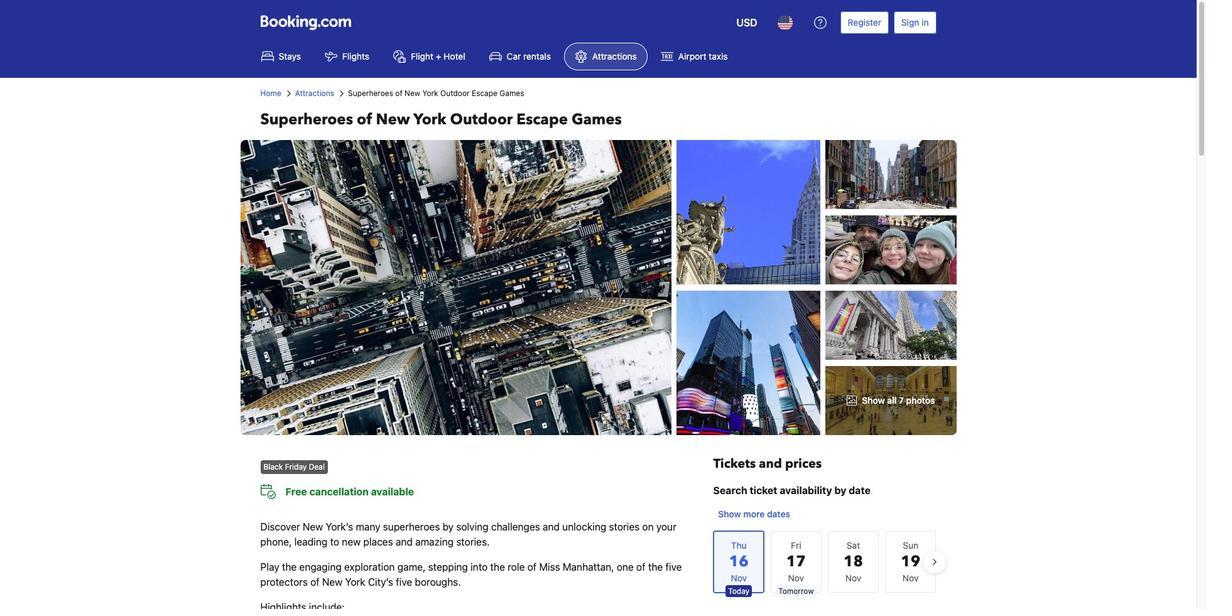 Task type: describe. For each thing, give the bounding box(es) containing it.
challenges
[[491, 522, 540, 533]]

0 horizontal spatial attractions link
[[295, 88, 334, 99]]

sign in link
[[894, 11, 937, 34]]

0 vertical spatial attractions link
[[564, 43, 648, 70]]

0 vertical spatial superheroes
[[348, 89, 393, 98]]

available
[[371, 486, 414, 498]]

nov for 19
[[903, 573, 919, 584]]

prices
[[785, 456, 822, 473]]

stepping
[[428, 562, 468, 573]]

places
[[363, 537, 393, 548]]

all
[[887, 395, 897, 406]]

3 the from the left
[[648, 562, 663, 573]]

register link
[[840, 11, 889, 34]]

show for show more dates
[[718, 509, 741, 520]]

airport
[[679, 51, 707, 62]]

in
[[922, 17, 929, 28]]

engaging
[[299, 562, 342, 573]]

tomorrow
[[779, 587, 814, 596]]

play the engaging exploration game, stepping into the role of miss manhattan, one of the five protectors of new york city's five boroughs.
[[260, 562, 682, 588]]

hotel
[[444, 51, 465, 62]]

amazing
[[415, 537, 454, 548]]

car rentals
[[507, 51, 551, 62]]

new
[[342, 537, 361, 548]]

boroughs.
[[415, 577, 461, 588]]

ticket
[[750, 485, 778, 496]]

stays
[[279, 51, 301, 62]]

19
[[901, 552, 921, 572]]

1 horizontal spatial and
[[543, 522, 560, 533]]

rentals
[[523, 51, 551, 62]]

by inside discover new york's many superheroes by solving challenges and unlocking stories on your phone, leading to new places and amazing stories.
[[443, 522, 454, 533]]

role
[[508, 562, 525, 573]]

solving
[[456, 522, 489, 533]]

deal
[[309, 462, 325, 472]]

airport taxis
[[679, 51, 728, 62]]

photos
[[906, 395, 935, 406]]

stories
[[609, 522, 640, 533]]

usd
[[737, 17, 758, 28]]

free
[[286, 486, 307, 498]]

flight + hotel
[[411, 51, 465, 62]]

fri 17 nov tomorrow
[[779, 540, 814, 596]]

show more dates
[[718, 509, 790, 520]]

show all 7 photos
[[862, 395, 935, 406]]

search
[[713, 485, 748, 496]]

tickets and prices
[[713, 456, 822, 473]]

nov for 17
[[788, 573, 804, 584]]

game,
[[398, 562, 426, 573]]

car
[[507, 51, 521, 62]]

show for show all 7 photos
[[862, 395, 885, 406]]

show more dates button
[[713, 503, 795, 526]]

one
[[617, 562, 634, 573]]

nov for 18
[[846, 573, 862, 584]]

+
[[436, 51, 441, 62]]

dates
[[767, 509, 790, 520]]

1 vertical spatial superheroes
[[260, 109, 353, 130]]

home link
[[260, 88, 281, 99]]

superheroes
[[383, 522, 440, 533]]

cancellation
[[310, 486, 369, 498]]

discover new york's many superheroes by solving challenges and unlocking stories on your phone, leading to new places and amazing stories.
[[260, 522, 677, 548]]

discover
[[260, 522, 300, 533]]

phone,
[[260, 537, 292, 548]]

stays link
[[250, 43, 312, 70]]

usd button
[[729, 8, 765, 38]]

sign in
[[902, 17, 929, 28]]

taxis
[[709, 51, 728, 62]]

register
[[848, 17, 882, 28]]

stories.
[[456, 537, 490, 548]]

7
[[899, 395, 904, 406]]

more
[[744, 509, 765, 520]]

into
[[471, 562, 488, 573]]

flights link
[[314, 43, 380, 70]]

on
[[642, 522, 654, 533]]

flight + hotel link
[[383, 43, 476, 70]]

sun
[[903, 540, 919, 551]]



Task type: locate. For each thing, give the bounding box(es) containing it.
attractions link
[[564, 43, 648, 70], [295, 88, 334, 99]]

1 vertical spatial outdoor
[[450, 109, 513, 130]]

0 horizontal spatial the
[[282, 562, 297, 573]]

the right one
[[648, 562, 663, 573]]

show inside button
[[718, 509, 741, 520]]

nov up "tomorrow"
[[788, 573, 804, 584]]

2 the from the left
[[490, 562, 505, 573]]

region containing 17
[[703, 526, 947, 599]]

five
[[666, 562, 682, 573], [396, 577, 412, 588]]

nov inside sun 19 nov
[[903, 573, 919, 584]]

0 vertical spatial superheroes of new york outdoor escape games
[[348, 89, 524, 98]]

1 the from the left
[[282, 562, 297, 573]]

1 horizontal spatial by
[[835, 485, 847, 496]]

five down game,
[[396, 577, 412, 588]]

1 horizontal spatial nov
[[846, 573, 862, 584]]

nov
[[788, 573, 804, 584], [846, 573, 862, 584], [903, 573, 919, 584]]

0 horizontal spatial nov
[[788, 573, 804, 584]]

fri
[[791, 540, 802, 551]]

airport taxis link
[[650, 43, 739, 70]]

1 vertical spatial by
[[443, 522, 454, 533]]

nov inside sat 18 nov
[[846, 573, 862, 584]]

show down search
[[718, 509, 741, 520]]

show left the all
[[862, 395, 885, 406]]

0 vertical spatial york
[[423, 89, 438, 98]]

home
[[260, 89, 281, 98]]

friday
[[285, 462, 307, 472]]

nov down "19"
[[903, 573, 919, 584]]

0 horizontal spatial attractions
[[295, 89, 334, 98]]

five down your
[[666, 562, 682, 573]]

1 vertical spatial show
[[718, 509, 741, 520]]

0 horizontal spatial and
[[396, 537, 413, 548]]

to
[[330, 537, 339, 548]]

protectors
[[260, 577, 308, 588]]

flight
[[411, 51, 434, 62]]

tickets
[[713, 456, 756, 473]]

superheroes down the home link
[[260, 109, 353, 130]]

availability
[[780, 485, 832, 496]]

booking.com image
[[260, 15, 351, 30]]

show
[[862, 395, 885, 406], [718, 509, 741, 520]]

search ticket availability by date
[[713, 485, 871, 496]]

0 vertical spatial and
[[759, 456, 782, 473]]

0 vertical spatial by
[[835, 485, 847, 496]]

2 horizontal spatial and
[[759, 456, 782, 473]]

sign
[[902, 17, 920, 28]]

york
[[423, 89, 438, 98], [413, 109, 447, 130], [345, 577, 365, 588]]

1 vertical spatial attractions link
[[295, 88, 334, 99]]

car rentals link
[[479, 43, 562, 70]]

new inside discover new york's many superheroes by solving challenges and unlocking stories on your phone, leading to new places and amazing stories.
[[303, 522, 323, 533]]

0 vertical spatial escape
[[472, 89, 498, 98]]

new
[[405, 89, 420, 98], [376, 109, 410, 130], [303, 522, 323, 533], [322, 577, 343, 588]]

2 horizontal spatial the
[[648, 562, 663, 573]]

1 vertical spatial york
[[413, 109, 447, 130]]

1 vertical spatial superheroes of new york outdoor escape games
[[260, 109, 622, 130]]

17
[[787, 552, 806, 572]]

miss
[[539, 562, 560, 573]]

region
[[703, 526, 947, 599]]

your
[[657, 522, 677, 533]]

and down superheroes
[[396, 537, 413, 548]]

york's
[[326, 522, 353, 533]]

1 horizontal spatial attractions link
[[564, 43, 648, 70]]

0 vertical spatial show
[[862, 395, 885, 406]]

black friday deal
[[264, 462, 325, 472]]

the
[[282, 562, 297, 573], [490, 562, 505, 573], [648, 562, 663, 573]]

by left date at the right bottom of page
[[835, 485, 847, 496]]

unlocking
[[563, 522, 607, 533]]

2 vertical spatial york
[[345, 577, 365, 588]]

1 nov from the left
[[788, 573, 804, 584]]

york inside the play the engaging exploration game, stepping into the role of miss manhattan, one of the five protectors of new york city's five boroughs.
[[345, 577, 365, 588]]

3 nov from the left
[[903, 573, 919, 584]]

play
[[260, 562, 279, 573]]

0 vertical spatial five
[[666, 562, 682, 573]]

0 horizontal spatial show
[[718, 509, 741, 520]]

black
[[264, 462, 283, 472]]

and left unlocking
[[543, 522, 560, 533]]

games
[[500, 89, 524, 98], [572, 109, 622, 130]]

1 vertical spatial and
[[543, 522, 560, 533]]

1 horizontal spatial show
[[862, 395, 885, 406]]

manhattan,
[[563, 562, 614, 573]]

sat
[[847, 540, 860, 551]]

many
[[356, 522, 380, 533]]

and
[[759, 456, 782, 473], [543, 522, 560, 533], [396, 537, 413, 548]]

1 horizontal spatial the
[[490, 562, 505, 573]]

0 horizontal spatial by
[[443, 522, 454, 533]]

by up amazing
[[443, 522, 454, 533]]

1 vertical spatial attractions
[[295, 89, 334, 98]]

new inside the play the engaging exploration game, stepping into the role of miss manhattan, one of the five protectors of new york city's five boroughs.
[[322, 577, 343, 588]]

date
[[849, 485, 871, 496]]

flights
[[342, 51, 369, 62]]

1 horizontal spatial escape
[[517, 109, 568, 130]]

1 vertical spatial five
[[396, 577, 412, 588]]

outdoor
[[440, 89, 470, 98], [450, 109, 513, 130]]

of
[[395, 89, 403, 98], [357, 109, 372, 130], [528, 562, 537, 573], [637, 562, 646, 573], [310, 577, 320, 588]]

2 vertical spatial and
[[396, 537, 413, 548]]

leading
[[294, 537, 328, 548]]

0 horizontal spatial games
[[500, 89, 524, 98]]

escape
[[472, 89, 498, 98], [517, 109, 568, 130]]

by
[[835, 485, 847, 496], [443, 522, 454, 533]]

1 vertical spatial games
[[572, 109, 622, 130]]

1 horizontal spatial attractions
[[593, 51, 637, 62]]

nov down the 18
[[846, 573, 862, 584]]

0 horizontal spatial five
[[396, 577, 412, 588]]

city's
[[368, 577, 393, 588]]

sat 18 nov
[[844, 540, 863, 584]]

2 nov from the left
[[846, 573, 862, 584]]

nov inside fri 17 nov tomorrow
[[788, 573, 804, 584]]

1 horizontal spatial games
[[572, 109, 622, 130]]

superheroes
[[348, 89, 393, 98], [260, 109, 353, 130]]

18
[[844, 552, 863, 572]]

0 vertical spatial outdoor
[[440, 89, 470, 98]]

exploration
[[344, 562, 395, 573]]

1 horizontal spatial five
[[666, 562, 682, 573]]

0 vertical spatial attractions
[[593, 51, 637, 62]]

superheroes down flights
[[348, 89, 393, 98]]

the up the protectors
[[282, 562, 297, 573]]

0 horizontal spatial escape
[[472, 89, 498, 98]]

superheroes of new york outdoor escape games
[[348, 89, 524, 98], [260, 109, 622, 130]]

free cancellation available
[[286, 486, 414, 498]]

2 horizontal spatial nov
[[903, 573, 919, 584]]

sun 19 nov
[[901, 540, 921, 584]]

1 vertical spatial escape
[[517, 109, 568, 130]]

0 vertical spatial games
[[500, 89, 524, 98]]

the right into
[[490, 562, 505, 573]]

attractions
[[593, 51, 637, 62], [295, 89, 334, 98]]

and up ticket
[[759, 456, 782, 473]]



Task type: vqa. For each thing, say whether or not it's contained in the screenshot.
the top York
yes



